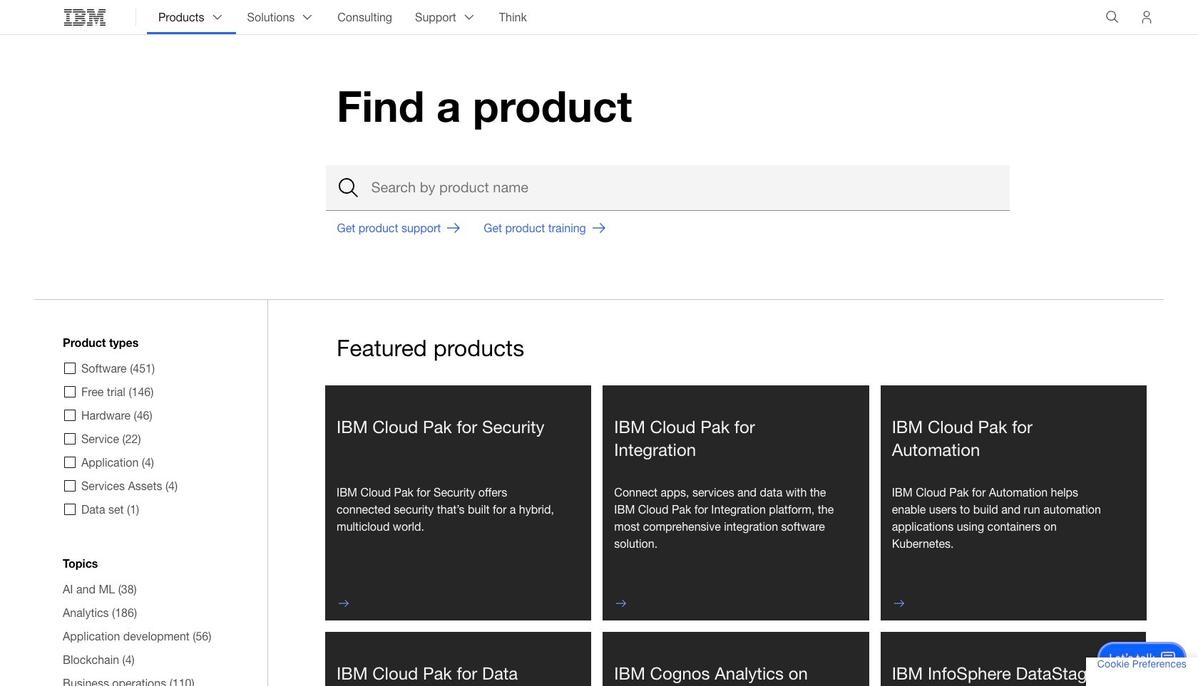 Task type: describe. For each thing, give the bounding box(es) containing it.
Search text field
[[326, 165, 1010, 211]]

let's talk element
[[1109, 651, 1155, 667]]

search element
[[326, 165, 1010, 211]]



